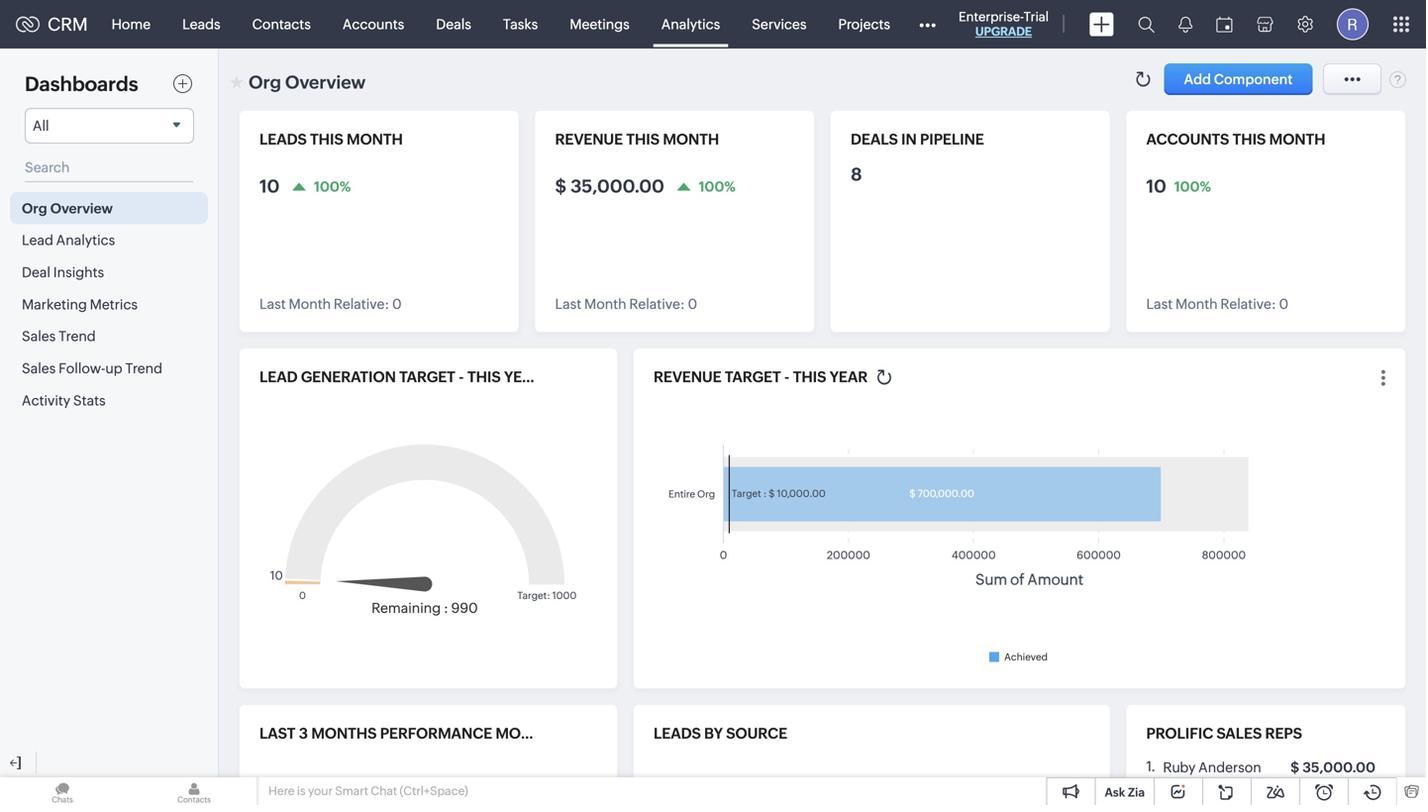 Task type: describe. For each thing, give the bounding box(es) containing it.
chats image
[[0, 778, 125, 805]]

3 0 from the left
[[1279, 296, 1289, 312]]

services
[[752, 16, 807, 32]]

projects link
[[823, 0, 906, 48]]

analytics link
[[646, 0, 736, 48]]

marketing
[[22, 297, 87, 312]]

crm
[[48, 14, 88, 34]]

tasks link
[[487, 0, 554, 48]]

last
[[260, 725, 296, 742]]

1 horizontal spatial $
[[1291, 760, 1300, 775]]

create menu image
[[1090, 12, 1114, 36]]

monitor
[[496, 725, 566, 742]]

contacts
[[252, 16, 311, 32]]

All field
[[25, 108, 194, 144]]

leads for leads this month
[[260, 131, 307, 148]]

2 year from the left
[[830, 368, 868, 386]]

activity stats link
[[10, 384, 208, 416]]

search element
[[1126, 0, 1167, 49]]

this for leads
[[310, 131, 343, 148]]

accounts
[[1147, 131, 1230, 148]]

home link
[[96, 0, 167, 48]]

ruby
[[1163, 760, 1196, 775]]

0 horizontal spatial $ 35,000.00
[[555, 176, 665, 197]]

last month relative: 0 for 10
[[260, 296, 402, 312]]

follow-
[[59, 361, 105, 376]]

enterprise-
[[959, 9, 1024, 24]]

last for 10
[[260, 296, 286, 312]]

1 horizontal spatial trend
[[125, 361, 162, 376]]

tasks
[[503, 16, 538, 32]]

by
[[704, 725, 723, 742]]

sales for sales trend
[[22, 329, 56, 344]]

in
[[901, 131, 917, 148]]

0 horizontal spatial $
[[555, 176, 567, 197]]

3 last from the left
[[1147, 296, 1173, 312]]

lead
[[22, 232, 53, 248]]

enterprise-trial upgrade
[[959, 9, 1049, 38]]

up
[[105, 361, 122, 376]]

deal insights
[[22, 264, 104, 280]]

leads
[[182, 16, 221, 32]]

1 target from the left
[[399, 368, 455, 386]]

smart
[[335, 785, 368, 798]]

projects
[[838, 16, 891, 32]]

leads for leads by source
[[654, 725, 701, 742]]

services link
[[736, 0, 823, 48]]

lead analytics
[[22, 232, 115, 248]]

Search text field
[[25, 154, 193, 182]]

home
[[112, 16, 151, 32]]

your
[[308, 785, 333, 798]]

relative: for $ 35,000.00
[[629, 296, 685, 312]]

3 month from the left
[[1270, 131, 1326, 148]]

create menu element
[[1078, 0, 1126, 48]]

0 vertical spatial trend
[[59, 329, 96, 344]]

0 horizontal spatial 35,000.00
[[571, 176, 665, 197]]

sales trend link
[[10, 320, 208, 352]]

deal insights link
[[10, 256, 208, 288]]

relative: for 10
[[334, 296, 389, 312]]

trial
[[1024, 9, 1049, 24]]

0 vertical spatial org overview
[[249, 72, 366, 93]]

here is your smart chat (ctrl+space)
[[268, 785, 468, 798]]

source
[[726, 725, 788, 742]]

1.
[[1147, 759, 1156, 775]]

calendar image
[[1216, 16, 1233, 32]]

marketing metrics link
[[10, 288, 208, 320]]

month for $ 35,000.00
[[584, 296, 627, 312]]

profile image
[[1337, 8, 1369, 40]]

revenue target - this year
[[654, 368, 868, 386]]

pipeline
[[920, 131, 984, 148]]

1 - from the left
[[459, 368, 464, 386]]

revenue this month
[[555, 131, 719, 148]]

sales follow-up trend
[[22, 361, 162, 376]]

help image
[[1390, 70, 1407, 88]]

2 - from the left
[[784, 368, 790, 386]]

meetings
[[570, 16, 630, 32]]

10 100%
[[1147, 176, 1211, 197]]

ask
[[1105, 786, 1126, 799]]

leads link
[[167, 0, 236, 48]]

1 vertical spatial org
[[22, 200, 47, 216]]

search image
[[1138, 16, 1155, 33]]

0 horizontal spatial overview
[[50, 200, 113, 216]]

is
[[297, 785, 306, 798]]

deals link
[[420, 0, 487, 48]]

marketing metrics
[[22, 297, 138, 312]]

signals element
[[1167, 0, 1205, 49]]

lead
[[260, 368, 298, 386]]

sales for sales follow-up trend
[[22, 361, 56, 376]]

1. ruby anderson
[[1147, 759, 1262, 775]]

deals
[[436, 16, 471, 32]]

leads by source
[[654, 725, 788, 742]]

last for $ 35,000.00
[[555, 296, 582, 312]]

anderson
[[1199, 760, 1262, 775]]

0 for 10
[[392, 296, 402, 312]]

crm link
[[16, 14, 88, 34]]

100% for $ 35,000.00
[[699, 179, 736, 194]]



Task type: vqa. For each thing, say whether or not it's contained in the screenshot.
Org Overview to the left
yes



Task type: locate. For each thing, give the bounding box(es) containing it.
None button
[[1164, 63, 1313, 95]]

last 3 months performance monitor
[[260, 725, 566, 742]]

10 for 10 100%
[[1147, 176, 1167, 197]]

0 vertical spatial $
[[555, 176, 567, 197]]

1 10 from the left
[[260, 176, 280, 197]]

target
[[399, 368, 455, 386], [725, 368, 781, 386]]

month for 10
[[347, 131, 403, 148]]

performance
[[380, 725, 492, 742]]

2 sales from the top
[[22, 361, 56, 376]]

0 vertical spatial $ 35,000.00
[[555, 176, 665, 197]]

0 horizontal spatial 100%
[[314, 179, 351, 194]]

relative:
[[334, 296, 389, 312], [629, 296, 685, 312], [1221, 296, 1276, 312]]

0 horizontal spatial month
[[289, 296, 331, 312]]

100%
[[314, 179, 351, 194], [699, 179, 736, 194], [1175, 179, 1211, 194]]

contacts image
[[132, 778, 257, 805]]

1 horizontal spatial 10
[[1147, 176, 1167, 197]]

sales follow-up trend link
[[10, 352, 208, 384]]

35,000.00
[[571, 176, 665, 197], [1303, 760, 1376, 775]]

0 horizontal spatial last month relative: 0
[[260, 296, 402, 312]]

2 horizontal spatial 0
[[1279, 296, 1289, 312]]

10 for 10
[[260, 176, 280, 197]]

months
[[311, 725, 377, 742]]

stats
[[73, 393, 106, 408]]

org overview up leads this month
[[249, 72, 366, 93]]

2 horizontal spatial month
[[1270, 131, 1326, 148]]

profile element
[[1325, 0, 1381, 48]]

0 horizontal spatial trend
[[59, 329, 96, 344]]

1 vertical spatial 35,000.00
[[1303, 760, 1376, 775]]

1 last month relative: 0 from the left
[[260, 296, 402, 312]]

deals in pipeline
[[851, 131, 984, 148]]

1 vertical spatial leads
[[654, 725, 701, 742]]

1 vertical spatial overview
[[50, 200, 113, 216]]

1 vertical spatial $ 35,000.00
[[1291, 760, 1376, 775]]

$ 35,000.00 down revenue this month on the top of the page
[[555, 176, 665, 197]]

1 horizontal spatial $ 35,000.00
[[1291, 760, 1376, 775]]

2 target from the left
[[725, 368, 781, 386]]

org down contacts link
[[249, 72, 281, 93]]

$ 35,000.00
[[555, 176, 665, 197], [1291, 760, 1376, 775]]

0 vertical spatial sales
[[22, 329, 56, 344]]

10
[[260, 176, 280, 197], [1147, 176, 1167, 197]]

leads this month
[[260, 131, 403, 148]]

2 last month relative: 0 from the left
[[555, 296, 697, 312]]

sales down marketing
[[22, 329, 56, 344]]

100% down accounts
[[1175, 179, 1211, 194]]

0 horizontal spatial 10
[[260, 176, 280, 197]]

accounts link
[[327, 0, 420, 48]]

1 vertical spatial revenue
[[654, 368, 722, 386]]

2 horizontal spatial last month relative: 0
[[1147, 296, 1289, 312]]

trend down marketing metrics
[[59, 329, 96, 344]]

sales trend
[[22, 329, 96, 344]]

1 100% from the left
[[314, 179, 351, 194]]

1 horizontal spatial 0
[[688, 296, 697, 312]]

contacts link
[[236, 0, 327, 48]]

1 vertical spatial sales
[[22, 361, 56, 376]]

deal
[[22, 264, 50, 280]]

8
[[851, 164, 862, 185]]

0 horizontal spatial relative:
[[334, 296, 389, 312]]

overview up leads this month
[[285, 72, 366, 93]]

2 month from the left
[[584, 296, 627, 312]]

2 horizontal spatial month
[[1176, 296, 1218, 312]]

last month relative: 0 for $ 35,000.00
[[555, 296, 697, 312]]

overview up lead analytics
[[50, 200, 113, 216]]

0 horizontal spatial org
[[22, 200, 47, 216]]

2 last from the left
[[555, 296, 582, 312]]

sales up activity
[[22, 361, 56, 376]]

10 down leads this month
[[260, 176, 280, 197]]

100% down leads this month
[[314, 179, 351, 194]]

revenue for revenue this month
[[555, 131, 623, 148]]

insights
[[53, 264, 104, 280]]

2 10 from the left
[[1147, 176, 1167, 197]]

3 relative: from the left
[[1221, 296, 1276, 312]]

dashboards
[[25, 73, 138, 96]]

0 horizontal spatial revenue
[[555, 131, 623, 148]]

this for revenue
[[626, 131, 660, 148]]

activity
[[22, 393, 70, 408]]

0 vertical spatial 35,000.00
[[571, 176, 665, 197]]

org
[[249, 72, 281, 93], [22, 200, 47, 216]]

-
[[459, 368, 464, 386], [784, 368, 790, 386]]

0 horizontal spatial org overview
[[22, 200, 113, 216]]

100% inside 10 100%
[[1175, 179, 1211, 194]]

1 year from the left
[[504, 368, 542, 386]]

$
[[555, 176, 567, 197], [1291, 760, 1300, 775]]

0 horizontal spatial leads
[[260, 131, 307, 148]]

1 horizontal spatial last
[[555, 296, 582, 312]]

1 horizontal spatial month
[[663, 131, 719, 148]]

0 vertical spatial leads
[[260, 131, 307, 148]]

2 month from the left
[[663, 131, 719, 148]]

1 month from the left
[[289, 296, 331, 312]]

1 horizontal spatial org
[[249, 72, 281, 93]]

0 vertical spatial org
[[249, 72, 281, 93]]

1 horizontal spatial overview
[[285, 72, 366, 93]]

org overview link
[[10, 192, 208, 224]]

this
[[310, 131, 343, 148], [626, 131, 660, 148], [1233, 131, 1266, 148], [467, 368, 501, 386], [793, 368, 827, 386]]

2 horizontal spatial last
[[1147, 296, 1173, 312]]

accounts
[[343, 16, 404, 32]]

lead analytics link
[[10, 224, 208, 256]]

10 down accounts
[[1147, 176, 1167, 197]]

2 horizontal spatial relative:
[[1221, 296, 1276, 312]]

1 horizontal spatial revenue
[[654, 368, 722, 386]]

1 vertical spatial analytics
[[56, 232, 115, 248]]

$ 35,000.00 down reps
[[1291, 760, 1376, 775]]

org up lead
[[22, 200, 47, 216]]

3 month from the left
[[1176, 296, 1218, 312]]

deals
[[851, 131, 898, 148]]

revenue
[[555, 131, 623, 148], [654, 368, 722, 386]]

prolific sales reps
[[1147, 725, 1303, 742]]

1 horizontal spatial org overview
[[249, 72, 366, 93]]

last month relative: 0
[[260, 296, 402, 312], [555, 296, 697, 312], [1147, 296, 1289, 312]]

all
[[33, 118, 49, 134]]

org overview up lead analytics
[[22, 200, 113, 216]]

1 vertical spatial trend
[[125, 361, 162, 376]]

sales
[[1217, 725, 1262, 742]]

month for 10
[[289, 296, 331, 312]]

meetings link
[[554, 0, 646, 48]]

0 vertical spatial revenue
[[555, 131, 623, 148]]

0
[[392, 296, 402, 312], [688, 296, 697, 312], [1279, 296, 1289, 312]]

1 0 from the left
[[392, 296, 402, 312]]

1 horizontal spatial 100%
[[699, 179, 736, 194]]

$ down reps
[[1291, 760, 1300, 775]]

1 vertical spatial org overview
[[22, 200, 113, 216]]

generation
[[301, 368, 396, 386]]

lead generation target - this year
[[260, 368, 542, 386]]

1 horizontal spatial last month relative: 0
[[555, 296, 697, 312]]

reps
[[1265, 725, 1303, 742]]

1 month from the left
[[347, 131, 403, 148]]

3 last month relative: 0 from the left
[[1147, 296, 1289, 312]]

0 vertical spatial overview
[[285, 72, 366, 93]]

0 horizontal spatial -
[[459, 368, 464, 386]]

1 horizontal spatial month
[[584, 296, 627, 312]]

0 horizontal spatial year
[[504, 368, 542, 386]]

1 horizontal spatial year
[[830, 368, 868, 386]]

1 horizontal spatial -
[[784, 368, 790, 386]]

last
[[260, 296, 286, 312], [555, 296, 582, 312], [1147, 296, 1173, 312]]

analytics left 'services'
[[661, 16, 720, 32]]

2 0 from the left
[[688, 296, 697, 312]]

activity stats
[[22, 393, 106, 408]]

100% down revenue this month on the top of the page
[[699, 179, 736, 194]]

zia
[[1128, 786, 1145, 799]]

month
[[289, 296, 331, 312], [584, 296, 627, 312], [1176, 296, 1218, 312]]

2 100% from the left
[[699, 179, 736, 194]]

0 horizontal spatial target
[[399, 368, 455, 386]]

0 vertical spatial analytics
[[661, 16, 720, 32]]

1 relative: from the left
[[334, 296, 389, 312]]

1 sales from the top
[[22, 329, 56, 344]]

0 for $ 35,000.00
[[688, 296, 697, 312]]

year
[[504, 368, 542, 386], [830, 368, 868, 386]]

3
[[299, 725, 308, 742]]

(ctrl+space)
[[400, 785, 468, 798]]

1 vertical spatial $
[[1291, 760, 1300, 775]]

sales
[[22, 329, 56, 344], [22, 361, 56, 376]]

trend right "up"
[[125, 361, 162, 376]]

100% for 10
[[314, 179, 351, 194]]

prolific
[[1147, 725, 1214, 742]]

overview
[[285, 72, 366, 93], [50, 200, 113, 216]]

upgrade
[[976, 25, 1032, 38]]

$ down revenue this month on the top of the page
[[555, 176, 567, 197]]

signals image
[[1179, 16, 1193, 33]]

0 horizontal spatial analytics
[[56, 232, 115, 248]]

metrics
[[90, 297, 138, 312]]

revenue for revenue target - this year
[[654, 368, 722, 386]]

ask zia
[[1105, 786, 1145, 799]]

analytics up insights
[[56, 232, 115, 248]]

Other Modules field
[[906, 8, 949, 40]]

achieved
[[1005, 651, 1048, 663]]

1 horizontal spatial target
[[725, 368, 781, 386]]

0 horizontal spatial month
[[347, 131, 403, 148]]

0 horizontal spatial 0
[[392, 296, 402, 312]]

1 horizontal spatial analytics
[[661, 16, 720, 32]]

1 horizontal spatial relative:
[[629, 296, 685, 312]]

1 horizontal spatial leads
[[654, 725, 701, 742]]

1 horizontal spatial 35,000.00
[[1303, 760, 1376, 775]]

here
[[268, 785, 295, 798]]

this for accounts
[[1233, 131, 1266, 148]]

month
[[347, 131, 403, 148], [663, 131, 719, 148], [1270, 131, 1326, 148]]

2 horizontal spatial 100%
[[1175, 179, 1211, 194]]

0 horizontal spatial last
[[260, 296, 286, 312]]

2 relative: from the left
[[629, 296, 685, 312]]

leads
[[260, 131, 307, 148], [654, 725, 701, 742]]

logo image
[[16, 16, 40, 32]]

3 100% from the left
[[1175, 179, 1211, 194]]

accounts this month
[[1147, 131, 1326, 148]]

month for $ 35,000.00
[[663, 131, 719, 148]]

chat
[[371, 785, 397, 798]]

1 last from the left
[[260, 296, 286, 312]]



